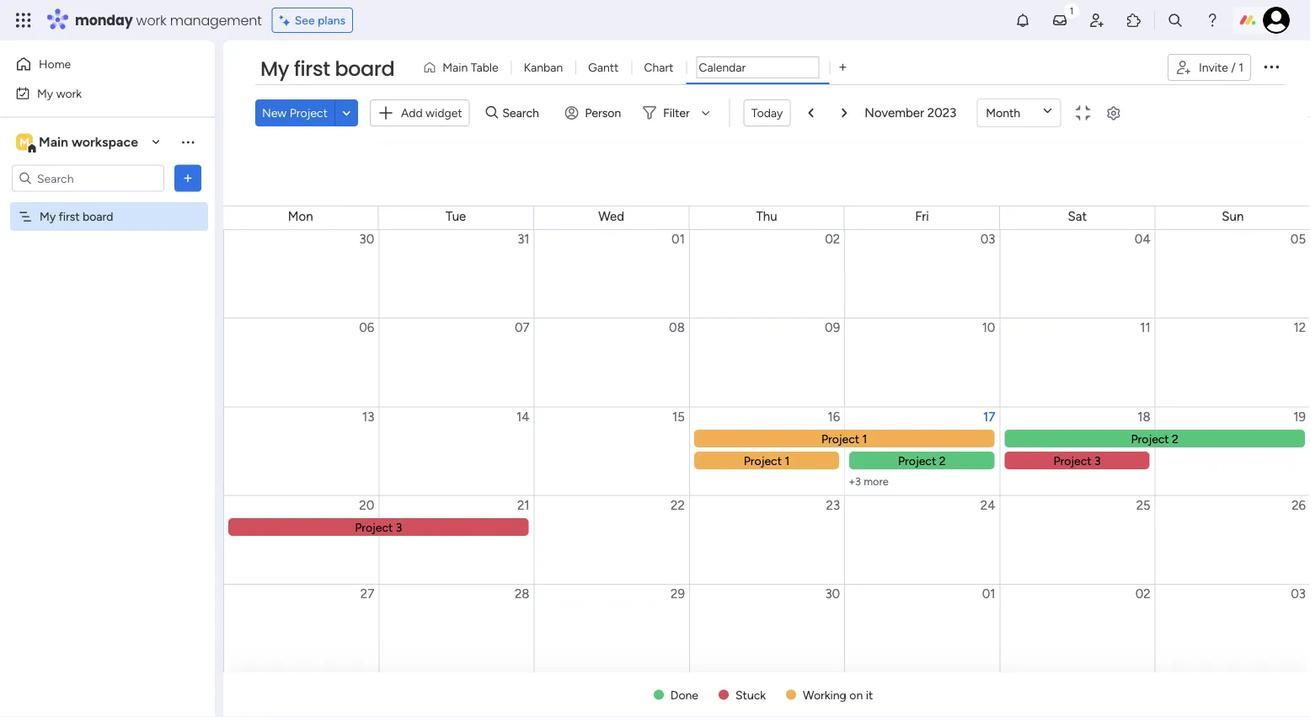 Task type: vqa. For each thing, say whether or not it's contained in the screenshot.
bottommost the board
yes



Task type: locate. For each thing, give the bounding box(es) containing it.
Search in workspace field
[[35, 169, 141, 188]]

sun
[[1222, 209, 1244, 224]]

option
[[0, 201, 215, 205]]

work down home on the top left of page
[[56, 86, 82, 100]]

wed
[[599, 209, 624, 224]]

my inside "field"
[[260, 55, 289, 83]]

see plans
[[295, 13, 346, 27]]

1 vertical spatial main
[[39, 134, 68, 150]]

0 vertical spatial first
[[294, 55, 330, 83]]

0 horizontal spatial main
[[39, 134, 68, 150]]

main
[[443, 60, 468, 75], [39, 134, 68, 150]]

1 vertical spatial work
[[56, 86, 82, 100]]

main for main table
[[443, 60, 468, 75]]

main right workspace image
[[39, 134, 68, 150]]

my first board down "search in workspace" field
[[40, 209, 113, 224]]

0 horizontal spatial options image
[[180, 170, 196, 187]]

add widget button
[[370, 99, 470, 126]]

work
[[136, 11, 166, 29], [56, 86, 82, 100]]

0 horizontal spatial work
[[56, 86, 82, 100]]

0 horizontal spatial board
[[83, 209, 113, 224]]

board
[[335, 55, 395, 83], [83, 209, 113, 224]]

person button
[[558, 99, 631, 126]]

my down home on the top left of page
[[37, 86, 53, 100]]

options image down workspace options image
[[180, 170, 196, 187]]

1 horizontal spatial main
[[443, 60, 468, 75]]

work inside button
[[56, 86, 82, 100]]

management
[[170, 11, 262, 29]]

None field
[[696, 56, 820, 78]]

sat
[[1068, 209, 1087, 224]]

first inside "field"
[[294, 55, 330, 83]]

1 horizontal spatial board
[[335, 55, 395, 83]]

options image right 1
[[1262, 56, 1282, 76]]

main left table
[[443, 60, 468, 75]]

first up project
[[294, 55, 330, 83]]

first down "search in workspace" field
[[59, 209, 80, 224]]

work for monday
[[136, 11, 166, 29]]

gantt
[[588, 60, 619, 75]]

main table button
[[417, 54, 511, 81]]

mon
[[288, 209, 313, 224]]

new
[[262, 106, 287, 120]]

today
[[752, 106, 783, 120]]

0 horizontal spatial my first board
[[40, 209, 113, 224]]

workspace options image
[[180, 133, 196, 150]]

gantt button
[[576, 54, 632, 81]]

0 horizontal spatial first
[[59, 209, 80, 224]]

tue
[[446, 209, 466, 224]]

Search field
[[498, 101, 549, 125]]

board down "search in workspace" field
[[83, 209, 113, 224]]

add view image
[[840, 61, 847, 74]]

main inside button
[[443, 60, 468, 75]]

my first board
[[260, 55, 395, 83], [40, 209, 113, 224]]

1 horizontal spatial options image
[[1262, 56, 1282, 76]]

0 vertical spatial my first board
[[260, 55, 395, 83]]

0 vertical spatial main
[[443, 60, 468, 75]]

board inside my first board list box
[[83, 209, 113, 224]]

new project
[[262, 106, 328, 120]]

kanban button
[[511, 54, 576, 81]]

it
[[866, 688, 873, 702]]

monday work management
[[75, 11, 262, 29]]

main for main workspace
[[39, 134, 68, 150]]

my first board up project
[[260, 55, 395, 83]]

0 vertical spatial my
[[260, 55, 289, 83]]

1 vertical spatial options image
[[180, 170, 196, 187]]

work right monday
[[136, 11, 166, 29]]

1 vertical spatial first
[[59, 209, 80, 224]]

today button
[[744, 99, 791, 126]]

angle down image
[[343, 107, 351, 119]]

my inside list box
[[40, 209, 56, 224]]

workspace selection element
[[16, 132, 141, 154]]

options image
[[1262, 56, 1282, 76], [180, 170, 196, 187]]

1 vertical spatial board
[[83, 209, 113, 224]]

my first board inside list box
[[40, 209, 113, 224]]

0 vertical spatial board
[[335, 55, 395, 83]]

done
[[671, 688, 699, 702]]

1 horizontal spatial work
[[136, 11, 166, 29]]

month
[[986, 106, 1021, 120]]

1
[[1239, 60, 1244, 75]]

0 vertical spatial options image
[[1262, 56, 1282, 76]]

filter button
[[636, 99, 716, 126]]

0 vertical spatial work
[[136, 11, 166, 29]]

2 vertical spatial my
[[40, 209, 56, 224]]

my
[[260, 55, 289, 83], [37, 86, 53, 100], [40, 209, 56, 224]]

1 horizontal spatial first
[[294, 55, 330, 83]]

november 2023
[[865, 105, 957, 120]]

widget
[[426, 106, 462, 120]]

main table
[[443, 60, 499, 75]]

2023
[[928, 105, 957, 120]]

my down "search in workspace" field
[[40, 209, 56, 224]]

main inside workspace selection element
[[39, 134, 68, 150]]

john smith image
[[1263, 7, 1290, 34]]

board up angle down image
[[335, 55, 395, 83]]

invite / 1
[[1199, 60, 1244, 75]]

first
[[294, 55, 330, 83], [59, 209, 80, 224]]

+3 more link
[[849, 475, 999, 488]]

1 vertical spatial my
[[37, 86, 53, 100]]

my up new at the left
[[260, 55, 289, 83]]

1 horizontal spatial my first board
[[260, 55, 395, 83]]

/
[[1232, 60, 1236, 75]]

1 vertical spatial my first board
[[40, 209, 113, 224]]



Task type: describe. For each thing, give the bounding box(es) containing it.
select product image
[[15, 12, 32, 29]]

m
[[19, 135, 29, 149]]

home
[[39, 57, 71, 71]]

monday
[[75, 11, 133, 29]]

my inside button
[[37, 86, 53, 100]]

v2 search image
[[486, 103, 498, 122]]

see plans button
[[272, 8, 353, 33]]

kanban
[[524, 60, 563, 75]]

search everything image
[[1167, 12, 1184, 29]]

invite members image
[[1089, 12, 1106, 29]]

list arrow image
[[808, 108, 814, 118]]

my work
[[37, 86, 82, 100]]

stuck
[[736, 688, 766, 702]]

chart button
[[632, 54, 686, 81]]

+3 more
[[849, 475, 889, 488]]

list arrow image
[[842, 108, 847, 118]]

my first board inside "field"
[[260, 55, 395, 83]]

notifications image
[[1015, 12, 1032, 29]]

working on it
[[803, 688, 873, 702]]

plans
[[318, 13, 346, 27]]

filter
[[663, 106, 690, 120]]

my first board list box
[[0, 199, 215, 458]]

apps image
[[1126, 12, 1143, 29]]

new project button
[[255, 99, 334, 126]]

work for my
[[56, 86, 82, 100]]

my work button
[[10, 80, 181, 107]]

+3
[[849, 475, 861, 488]]

table
[[471, 60, 499, 75]]

add
[[401, 106, 423, 120]]

project
[[290, 106, 328, 120]]

november
[[865, 105, 925, 120]]

board inside the "my first board" "field"
[[335, 55, 395, 83]]

invite / 1 button
[[1168, 54, 1252, 81]]

invite
[[1199, 60, 1229, 75]]

arrow down image
[[696, 103, 716, 123]]

workspace
[[72, 134, 138, 150]]

fri
[[915, 209, 929, 224]]

1 image
[[1064, 1, 1080, 20]]

add widget
[[401, 106, 462, 120]]

main workspace
[[39, 134, 138, 150]]

person
[[585, 106, 621, 120]]

help image
[[1204, 12, 1221, 29]]

chart
[[644, 60, 674, 75]]

workspace image
[[16, 133, 33, 151]]

My first board field
[[256, 55, 399, 83]]

home button
[[10, 51, 181, 78]]

working
[[803, 688, 847, 702]]

inbox image
[[1052, 12, 1069, 29]]

thu
[[756, 209, 777, 224]]

see
[[295, 13, 315, 27]]

first inside list box
[[59, 209, 80, 224]]

on
[[850, 688, 863, 702]]

more
[[864, 475, 889, 488]]



